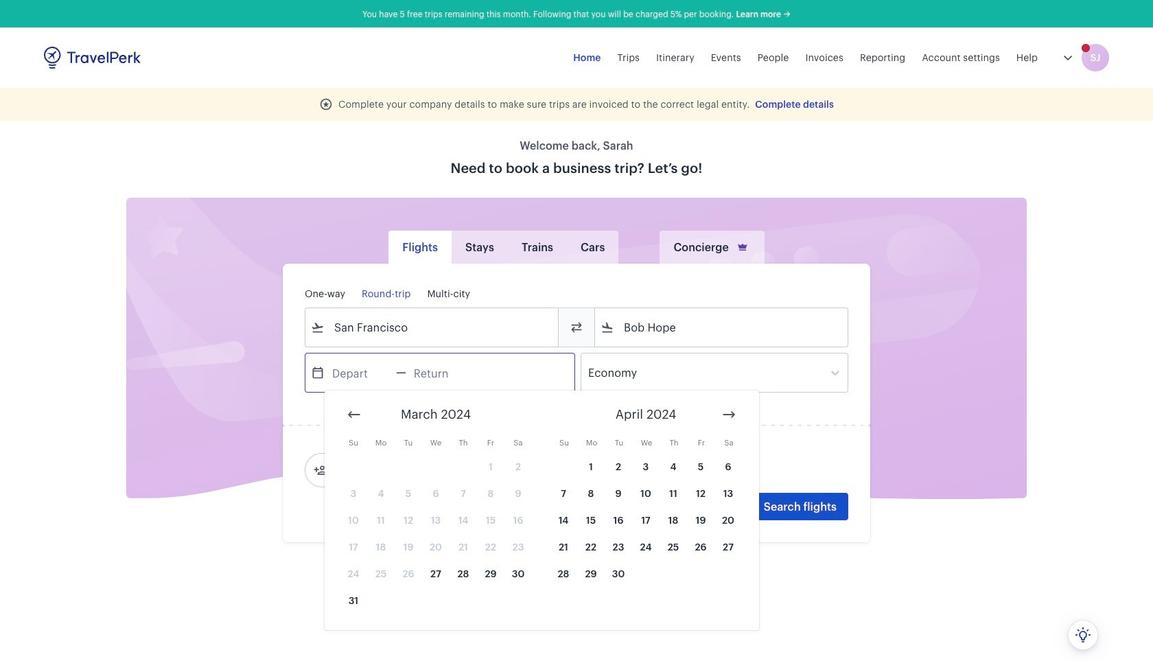 Task type: locate. For each thing, give the bounding box(es) containing it.
move backward to switch to the previous month. image
[[346, 406, 362, 423]]

choose saturday, april 27, 2024 as your check-in date. it's available. image
[[715, 534, 741, 560]]

To search field
[[614, 316, 830, 338]]

Return text field
[[406, 354, 478, 392]]

choose friday, april 19, 2024 as your check-in date. it's available. image
[[688, 507, 714, 533]]

Depart text field
[[325, 354, 396, 392]]



Task type: describe. For each thing, give the bounding box(es) containing it.
move forward to switch to the next month. image
[[721, 406, 737, 423]]

choose saturday, april 13, 2024 as your check-in date. it's available. image
[[715, 481, 741, 506]]

choose friday, april 5, 2024 as your check-in date. it's available. image
[[688, 454, 714, 479]]

choose friday, april 26, 2024 as your check-in date. it's available. image
[[688, 534, 714, 560]]

choose saturday, april 6, 2024 as your check-in date. it's available. image
[[715, 454, 741, 479]]

calendar application
[[325, 391, 1153, 630]]

Add first traveler search field
[[327, 459, 470, 481]]

choose friday, april 12, 2024 as your check-in date. it's available. image
[[688, 481, 714, 506]]

choose saturday, april 20, 2024 as your check-in date. it's available. image
[[715, 507, 741, 533]]

From search field
[[325, 316, 540, 338]]



